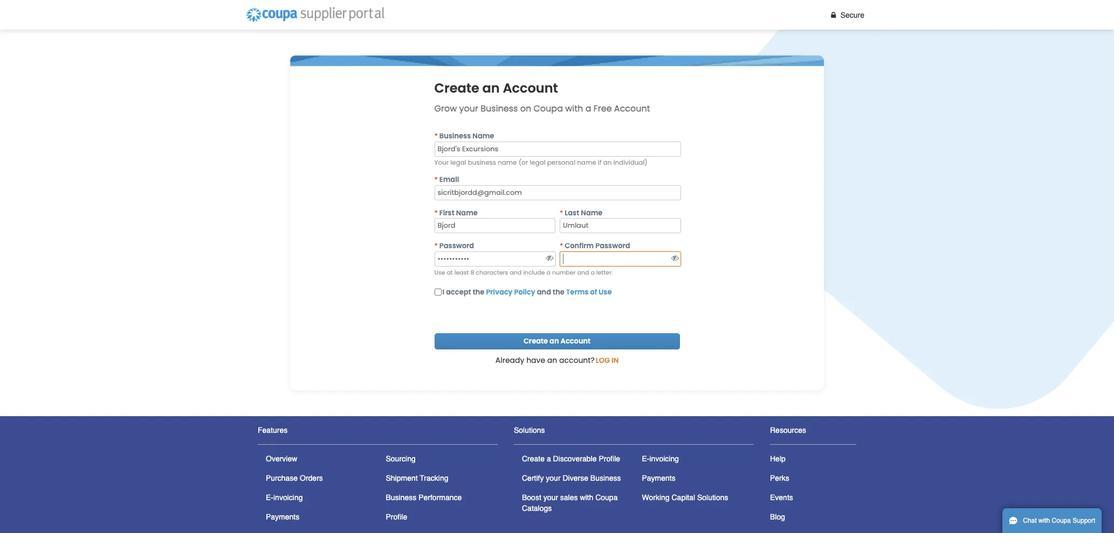 Task type: vqa. For each thing, say whether or not it's contained in the screenshot.
actionview icon
no



Task type: describe. For each thing, give the bounding box(es) containing it.
* for * email
[[434, 175, 438, 185]]

catalogs
[[522, 505, 552, 514]]

shipment tracking
[[386, 475, 448, 484]]

business
[[468, 159, 496, 167]]

on
[[520, 102, 531, 115]]

chat
[[1023, 518, 1037, 525]]

working capital solutions
[[642, 494, 728, 503]]

* for * business name
[[434, 131, 438, 141]]

secure
[[841, 11, 865, 19]]

resources link
[[770, 427, 806, 436]]

discoverable
[[553, 455, 597, 464]]

coupa inside button
[[1052, 518, 1071, 525]]

create for create an account grow your business on coupa with a free account
[[434, 79, 479, 97]]

individual)
[[614, 159, 648, 167]]

* email
[[434, 175, 459, 185]]

certify
[[522, 475, 544, 484]]

1 password from the left
[[439, 241, 474, 252]]

boost your sales with coupa catalogs
[[522, 494, 618, 514]]

include
[[523, 269, 545, 277]]

overview link
[[266, 455, 297, 464]]

features
[[258, 427, 288, 436]]

1 legal from the left
[[451, 159, 466, 167]]

purchase
[[266, 475, 298, 484]]

already
[[496, 356, 524, 366]]

certify your diverse business link
[[522, 475, 621, 484]]

accept
[[446, 288, 471, 298]]

8
[[471, 269, 474, 277]]

0 vertical spatial profile
[[599, 455, 620, 464]]

* business name
[[434, 131, 494, 141]]

resources
[[770, 427, 806, 436]]

name for * last name
[[581, 208, 603, 218]]

confirm
[[565, 241, 594, 252]]

blog
[[770, 514, 785, 522]]

* for * last name
[[560, 208, 563, 218]]

0 horizontal spatial e-invoicing link
[[266, 494, 303, 503]]

account for create an account grow your business on coupa with a free account
[[503, 79, 558, 97]]

support
[[1073, 518, 1096, 525]]

number
[[552, 269, 576, 277]]

sourcing
[[386, 455, 416, 464]]

business performance
[[386, 494, 462, 503]]

shipment tracking link
[[386, 475, 448, 484]]

log
[[596, 356, 610, 366]]

create a discoverable profile link
[[522, 455, 620, 464]]

0 vertical spatial solutions
[[514, 427, 545, 436]]

help link
[[770, 455, 786, 464]]

your inside create an account grow your business on coupa with a free account
[[459, 102, 478, 115]]

business right "diverse" at the bottom of the page
[[591, 475, 621, 484]]

tracking
[[420, 475, 448, 484]]

sales
[[560, 494, 578, 503]]

sourcing link
[[386, 455, 416, 464]]

purchase orders link
[[266, 475, 323, 484]]

email
[[439, 175, 459, 185]]

your for certify
[[546, 475, 561, 484]]

a left letter.
[[591, 269, 595, 277]]

a left discoverable
[[547, 455, 551, 464]]

already have an account? log in
[[496, 356, 619, 366]]

privacy
[[486, 288, 513, 298]]

profile link
[[386, 514, 407, 522]]

2 legal from the left
[[530, 159, 546, 167]]

business inside create an account grow your business on coupa with a free account
[[481, 102, 518, 115]]

2 the from the left
[[553, 288, 565, 298]]

terms
[[566, 288, 589, 298]]

privacy policy link
[[486, 288, 535, 298]]

create an account button
[[434, 334, 680, 350]]

* confirm password
[[560, 241, 630, 252]]

business down shipment
[[386, 494, 417, 503]]

help
[[770, 455, 786, 464]]

with inside create an account grow your business on coupa with a free account
[[565, 102, 583, 115]]

e- for the top e-invoicing link
[[642, 455, 650, 464]]

0 horizontal spatial profile
[[386, 514, 407, 522]]

1 vertical spatial solutions
[[697, 494, 728, 503]]

create an account
[[524, 337, 591, 347]]

first
[[439, 208, 455, 218]]

invoicing for e-invoicing link to the left
[[273, 494, 303, 503]]

account for create an account
[[561, 337, 591, 347]]

terms of use link
[[566, 288, 612, 298]]

working capital solutions link
[[642, 494, 728, 503]]

create for create an account
[[524, 337, 548, 347]]

perks link
[[770, 475, 790, 484]]

your for boost
[[544, 494, 558, 503]]

capital
[[672, 494, 695, 503]]

2 password from the left
[[596, 241, 630, 252]]

chat with coupa support button
[[1003, 509, 1102, 534]]

your legal business name (or legal personal name if an individual)
[[434, 159, 648, 167]]

business performance link
[[386, 494, 462, 503]]

2 name from the left
[[577, 159, 596, 167]]

an inside "button"
[[550, 337, 559, 347]]

log in link
[[595, 356, 619, 370]]

a right include
[[547, 269, 551, 277]]

* password
[[434, 241, 474, 252]]

last
[[565, 208, 579, 218]]

your
[[434, 159, 449, 167]]

2 horizontal spatial and
[[577, 269, 589, 277]]

e-invoicing for e-invoicing link to the left
[[266, 494, 303, 503]]

i accept the privacy policy and the terms of use
[[443, 288, 612, 298]]

letter.
[[596, 269, 613, 277]]



Task type: locate. For each thing, give the bounding box(es) containing it.
* left last
[[560, 208, 563, 218]]

0 vertical spatial payments link
[[642, 475, 676, 484]]

and left include
[[510, 269, 522, 277]]

2 horizontal spatial coupa
[[1052, 518, 1071, 525]]

shipment
[[386, 475, 418, 484]]

legal right your
[[451, 159, 466, 167]]

personal
[[547, 159, 576, 167]]

profile down business performance link
[[386, 514, 407, 522]]

0 vertical spatial e-invoicing link
[[642, 455, 679, 464]]

0 horizontal spatial name
[[498, 159, 517, 167]]

your inside boost your sales with coupa catalogs
[[544, 494, 558, 503]]

diverse
[[563, 475, 588, 484]]

with right sales on the bottom right
[[580, 494, 593, 503]]

1 vertical spatial account
[[614, 102, 650, 115]]

an inside create an account grow your business on coupa with a free account
[[482, 79, 500, 97]]

0 horizontal spatial payments link
[[266, 514, 299, 522]]

business left on
[[481, 102, 518, 115]]

0 vertical spatial account
[[503, 79, 558, 97]]

with inside button
[[1039, 518, 1050, 525]]

create a discoverable profile
[[522, 455, 620, 464]]

password up letter.
[[596, 241, 630, 252]]

* down * first name
[[434, 241, 438, 252]]

coupa inside boost your sales with coupa catalogs
[[596, 494, 618, 503]]

0 horizontal spatial e-invoicing
[[266, 494, 303, 503]]

name right last
[[581, 208, 603, 218]]

in
[[612, 356, 619, 366]]

0 horizontal spatial solutions
[[514, 427, 545, 436]]

2 vertical spatial account
[[561, 337, 591, 347]]

1 horizontal spatial payments link
[[642, 475, 676, 484]]

2 vertical spatial with
[[1039, 518, 1050, 525]]

password
[[439, 241, 474, 252], [596, 241, 630, 252]]

payments down purchase
[[266, 514, 299, 522]]

i
[[443, 288, 445, 298]]

create for create a discoverable profile
[[522, 455, 545, 464]]

coupa left the support in the right bottom of the page
[[1052, 518, 1071, 525]]

orders
[[300, 475, 323, 484]]

0 horizontal spatial fw image
[[545, 255, 554, 262]]

* for * first name
[[434, 208, 438, 218]]

1 vertical spatial use
[[599, 288, 612, 298]]

0 vertical spatial payments
[[642, 475, 676, 484]]

0 horizontal spatial password
[[439, 241, 474, 252]]

profile right discoverable
[[599, 455, 620, 464]]

use at least 8 characters and include a number and a letter.
[[434, 269, 613, 277]]

password up least
[[439, 241, 474, 252]]

1 horizontal spatial fw image
[[829, 11, 839, 19]]

e-invoicing for the top e-invoicing link
[[642, 455, 679, 464]]

1 vertical spatial your
[[546, 475, 561, 484]]

the left the terms
[[553, 288, 565, 298]]

fw image
[[829, 11, 839, 19], [545, 255, 554, 262]]

policy
[[514, 288, 535, 298]]

create up grow
[[434, 79, 479, 97]]

payments link up working at right
[[642, 475, 676, 484]]

and for include
[[510, 269, 522, 277]]

name
[[498, 159, 517, 167], [577, 159, 596, 167]]

invoicing
[[650, 455, 679, 464], [273, 494, 303, 503]]

1 name from the left
[[498, 159, 517, 167]]

0 horizontal spatial legal
[[451, 159, 466, 167]]

boost your sales with coupa catalogs link
[[522, 494, 618, 514]]

*
[[434, 131, 438, 141], [434, 175, 438, 185], [434, 208, 438, 218], [560, 208, 563, 218], [434, 241, 438, 252], [560, 241, 563, 252]]

1 vertical spatial with
[[580, 494, 593, 503]]

1 horizontal spatial password
[[596, 241, 630, 252]]

payments link
[[642, 475, 676, 484], [266, 514, 299, 522]]

2 vertical spatial create
[[522, 455, 545, 464]]

0 vertical spatial e-
[[642, 455, 650, 464]]

free
[[594, 102, 612, 115]]

log in button
[[596, 356, 619, 367]]

0 vertical spatial e-invoicing
[[642, 455, 679, 464]]

your up catalogs
[[544, 494, 558, 503]]

the right accept
[[473, 288, 485, 298]]

account inside "button"
[[561, 337, 591, 347]]

1 horizontal spatial name
[[577, 159, 596, 167]]

1 horizontal spatial account
[[561, 337, 591, 347]]

0 horizontal spatial use
[[434, 269, 445, 277]]

* left "confirm"
[[560, 241, 563, 252]]

1 vertical spatial payments link
[[266, 514, 299, 522]]

fw image left secure
[[829, 11, 839, 19]]

profile
[[599, 455, 620, 464], [386, 514, 407, 522]]

legal
[[451, 159, 466, 167], [530, 159, 546, 167]]

1 vertical spatial coupa
[[596, 494, 618, 503]]

least
[[455, 269, 469, 277]]

2 vertical spatial coupa
[[1052, 518, 1071, 525]]

perks
[[770, 475, 790, 484]]

name for * business name
[[473, 131, 494, 141]]

invoicing for the top e-invoicing link
[[650, 455, 679, 464]]

account up on
[[503, 79, 558, 97]]

invoicing down purchase
[[273, 494, 303, 503]]

* left first
[[434, 208, 438, 218]]

blog link
[[770, 514, 785, 522]]

* left email
[[434, 175, 438, 185]]

None password field
[[434, 252, 556, 267], [560, 252, 681, 267], [434, 252, 556, 267], [560, 252, 681, 267]]

with
[[565, 102, 583, 115], [580, 494, 593, 503], [1039, 518, 1050, 525]]

use
[[434, 269, 445, 277], [599, 288, 612, 298]]

legal right (or
[[530, 159, 546, 167]]

1 horizontal spatial e-
[[642, 455, 650, 464]]

name for * first name
[[456, 208, 478, 218]]

create
[[434, 79, 479, 97], [524, 337, 548, 347], [522, 455, 545, 464]]

1 horizontal spatial and
[[537, 288, 551, 298]]

use right of
[[599, 288, 612, 298]]

payments link down purchase
[[266, 514, 299, 522]]

0 vertical spatial with
[[565, 102, 583, 115]]

a left the "free"
[[586, 102, 591, 115]]

0 vertical spatial use
[[434, 269, 445, 277]]

overview
[[266, 455, 297, 464]]

* first name
[[434, 208, 478, 218]]

0 vertical spatial create
[[434, 79, 479, 97]]

fw image
[[671, 255, 680, 262]]

certify your diverse business
[[522, 475, 621, 484]]

e-invoicing down purchase
[[266, 494, 303, 503]]

e-invoicing up working at right
[[642, 455, 679, 464]]

a
[[586, 102, 591, 115], [547, 269, 551, 277], [591, 269, 595, 277], [547, 455, 551, 464]]

e-invoicing link down purchase
[[266, 494, 303, 503]]

1 horizontal spatial use
[[599, 288, 612, 298]]

e- down purchase
[[266, 494, 273, 503]]

1 vertical spatial e-
[[266, 494, 273, 503]]

* for * confirm password
[[560, 241, 563, 252]]

1 the from the left
[[473, 288, 485, 298]]

coupa right sales on the bottom right
[[596, 494, 618, 503]]

e-invoicing link
[[642, 455, 679, 464], [266, 494, 303, 503]]

events
[[770, 494, 793, 503]]

account
[[503, 79, 558, 97], [614, 102, 650, 115], [561, 337, 591, 347]]

e- up working at right
[[642, 455, 650, 464]]

name up business
[[473, 131, 494, 141]]

your right certify
[[546, 475, 561, 484]]

create up certify
[[522, 455, 545, 464]]

1 horizontal spatial solutions
[[697, 494, 728, 503]]

e-
[[642, 455, 650, 464], [266, 494, 273, 503]]

create inside create an account grow your business on coupa with a free account
[[434, 79, 479, 97]]

chat with coupa support
[[1023, 518, 1096, 525]]

account up the 'account?'
[[561, 337, 591, 347]]

1 vertical spatial invoicing
[[273, 494, 303, 503]]

have
[[526, 356, 545, 366]]

1 horizontal spatial legal
[[530, 159, 546, 167]]

an
[[482, 79, 500, 97], [603, 159, 612, 167], [550, 337, 559, 347], [547, 356, 557, 366]]

fw image up number
[[545, 255, 554, 262]]

coupa inside create an account grow your business on coupa with a free account
[[534, 102, 563, 115]]

if
[[598, 159, 602, 167]]

e- for e-invoicing link to the left
[[266, 494, 273, 503]]

2 vertical spatial your
[[544, 494, 558, 503]]

0 horizontal spatial coupa
[[534, 102, 563, 115]]

coupa right on
[[534, 102, 563, 115]]

invoicing up working at right
[[650, 455, 679, 464]]

1 vertical spatial create
[[524, 337, 548, 347]]

1 horizontal spatial payments
[[642, 475, 676, 484]]

with left the "free"
[[565, 102, 583, 115]]

2 horizontal spatial account
[[614, 102, 650, 115]]

create an account grow your business on coupa with a free account
[[434, 79, 650, 115]]

purchase orders
[[266, 475, 323, 484]]

with inside boost your sales with coupa catalogs
[[580, 494, 593, 503]]

0 horizontal spatial payments
[[266, 514, 299, 522]]

0 horizontal spatial invoicing
[[273, 494, 303, 503]]

account right the "free"
[[614, 102, 650, 115]]

name left (or
[[498, 159, 517, 167]]

a inside create an account grow your business on coupa with a free account
[[586, 102, 591, 115]]

* last name
[[560, 208, 603, 218]]

1 horizontal spatial e-invoicing
[[642, 455, 679, 464]]

create up have
[[524, 337, 548, 347]]

business
[[481, 102, 518, 115], [439, 131, 471, 141], [591, 475, 621, 484], [386, 494, 417, 503]]

solutions right capital
[[697, 494, 728, 503]]

the
[[473, 288, 485, 298], [553, 288, 565, 298]]

with right chat
[[1039, 518, 1050, 525]]

None checkbox
[[434, 289, 441, 296]]

at
[[447, 269, 453, 277]]

0 vertical spatial your
[[459, 102, 478, 115]]

1 vertical spatial fw image
[[545, 255, 554, 262]]

coupa supplier portal image
[[241, 3, 389, 27]]

0 vertical spatial fw image
[[829, 11, 839, 19]]

name right first
[[456, 208, 478, 218]]

payments
[[642, 475, 676, 484], [266, 514, 299, 522]]

and right number
[[577, 269, 589, 277]]

1 vertical spatial e-invoicing link
[[266, 494, 303, 503]]

None text field
[[434, 185, 681, 201], [560, 219, 681, 234], [434, 185, 681, 201], [560, 219, 681, 234]]

working
[[642, 494, 670, 503]]

payments up working at right
[[642, 475, 676, 484]]

1 vertical spatial profile
[[386, 514, 407, 522]]

* for * password
[[434, 241, 438, 252]]

1 horizontal spatial the
[[553, 288, 565, 298]]

e-invoicing link up working at right
[[642, 455, 679, 464]]

your
[[459, 102, 478, 115], [546, 475, 561, 484], [544, 494, 558, 503]]

0 horizontal spatial account
[[503, 79, 558, 97]]

grow
[[434, 102, 457, 115]]

0 horizontal spatial the
[[473, 288, 485, 298]]

create inside "button"
[[524, 337, 548, 347]]

0 vertical spatial invoicing
[[650, 455, 679, 464]]

0 vertical spatial coupa
[[534, 102, 563, 115]]

1 vertical spatial payments
[[266, 514, 299, 522]]

(or
[[519, 159, 528, 167]]

0 horizontal spatial e-
[[266, 494, 273, 503]]

events link
[[770, 494, 793, 503]]

boost
[[522, 494, 541, 503]]

performance
[[419, 494, 462, 503]]

solutions up certify
[[514, 427, 545, 436]]

1 horizontal spatial coupa
[[596, 494, 618, 503]]

solutions
[[514, 427, 545, 436], [697, 494, 728, 503]]

of
[[590, 288, 597, 298]]

1 horizontal spatial e-invoicing link
[[642, 455, 679, 464]]

1 horizontal spatial profile
[[599, 455, 620, 464]]

your right grow
[[459, 102, 478, 115]]

None text field
[[434, 142, 681, 157], [434, 219, 556, 234], [434, 142, 681, 157], [434, 219, 556, 234]]

1 horizontal spatial invoicing
[[650, 455, 679, 464]]

name left the if
[[577, 159, 596, 167]]

characters
[[476, 269, 508, 277]]

account?
[[559, 356, 595, 366]]

use left at
[[434, 269, 445, 277]]

coupa
[[534, 102, 563, 115], [596, 494, 618, 503], [1052, 518, 1071, 525]]

* up your
[[434, 131, 438, 141]]

and for the
[[537, 288, 551, 298]]

e-invoicing
[[642, 455, 679, 464], [266, 494, 303, 503]]

business down grow
[[439, 131, 471, 141]]

0 horizontal spatial and
[[510, 269, 522, 277]]

and right policy
[[537, 288, 551, 298]]

1 vertical spatial e-invoicing
[[266, 494, 303, 503]]



